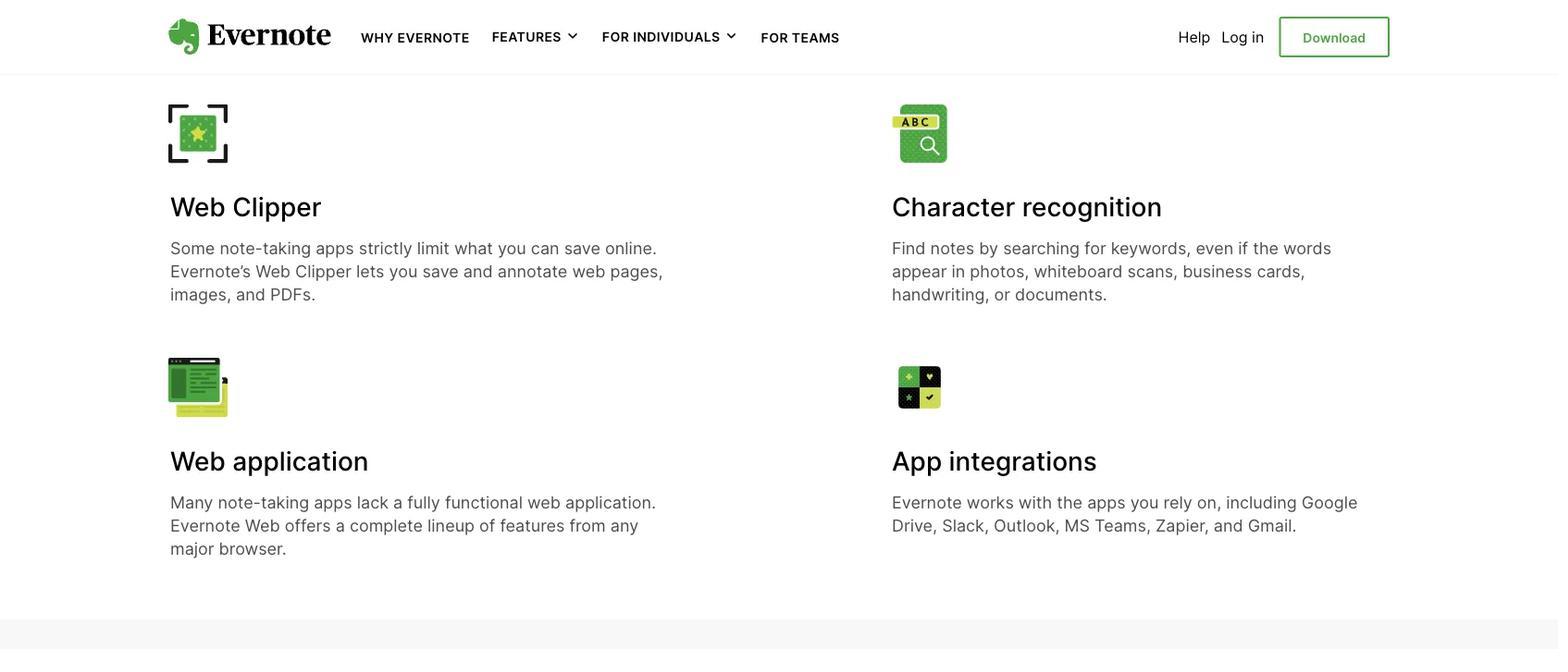 Task type: describe. For each thing, give the bounding box(es) containing it.
find
[[892, 238, 926, 258]]

and left mac?
[[1298, 0, 1328, 4]]

including
[[1226, 492, 1297, 512]]

searching
[[1003, 238, 1080, 258]]

or inside find notes by searching for keywords, even if the words appear in photos, whiteboard scans, business cards, handwriting, or documents.
[[994, 284, 1010, 305]]

annotate
[[498, 261, 568, 282]]

works inside evernote works with the apps you rely on, including google drive, slack, outlook, ms teams, zapier, and gmail.
[[967, 492, 1014, 512]]

gmail.
[[1248, 515, 1297, 536]]

apps for web application
[[314, 492, 352, 512]]

online.
[[605, 238, 657, 258]]

evernote logo image
[[168, 19, 331, 55]]

character
[[892, 191, 1015, 223]]

0 vertical spatial save
[[564, 238, 601, 258]]

log in link
[[1222, 28, 1264, 46]]

evernote inside evernote doesn't force you to organize a certain way. create a system of notebooks or don't organize at all. any note is a quick search away.
[[170, 0, 240, 4]]

and up unlike
[[1019, 0, 1049, 4]]

using
[[928, 7, 971, 27]]

note- for application
[[218, 492, 261, 512]]

outlook,
[[994, 515, 1060, 536]]

by
[[979, 238, 999, 258]]

web inside some note-taking apps strictly limit what you can save online. evernote's web clipper lets you save and annotate web pages, images, and pdfs.
[[256, 261, 291, 282]]

don't
[[361, 7, 401, 27]]

of inside many note-taking apps lack a fully functional web application. evernote web offers a complete lineup of features from any major browser.
[[479, 515, 495, 536]]

for for for teams
[[761, 30, 788, 45]]

0 vertical spatial organize
[[407, 0, 474, 4]]

and down what at left top
[[463, 261, 493, 282]]

with
[[1019, 492, 1052, 512]]

for
[[1085, 238, 1106, 258]]

a down "create"
[[616, 7, 626, 27]]

in inside find notes by searching for keywords, even if the words appear in photos, whiteboard scans, business cards, handwriting, or documents.
[[952, 261, 965, 282]]

apps,
[[1223, 7, 1266, 27]]

note- inside have an iphone and a windows computer? android and mac? like using linux? unlike most note-taking apps, evernote works on them all.
[[1127, 7, 1170, 27]]

evernote inside evernote works with the apps you rely on, including google drive, slack, outlook, ms teams, zapier, and gmail.
[[892, 492, 962, 512]]

even
[[1196, 238, 1234, 258]]

force
[[308, 0, 348, 4]]

taking inside have an iphone and a windows computer? android and mac? like using linux? unlike most note-taking apps, evernote works on them all.
[[1170, 7, 1219, 27]]

web clipper image
[[168, 104, 228, 163]]

apps inside evernote works with the apps you rely on, including google drive, slack, outlook, ms teams, zapier, and gmail.
[[1087, 492, 1126, 512]]

them
[[968, 30, 1009, 51]]

for individuals
[[602, 29, 720, 45]]

why evernote link
[[361, 28, 470, 46]]

mac?
[[1333, 0, 1375, 4]]

teams,
[[1095, 515, 1151, 536]]

lineup
[[428, 515, 475, 536]]

0 vertical spatial clipper
[[233, 191, 322, 223]]

linux?
[[975, 7, 1026, 27]]

you down strictly
[[389, 261, 418, 282]]

many
[[170, 492, 213, 512]]

why evernote
[[361, 30, 470, 45]]

on,
[[1197, 492, 1222, 512]]

help link
[[1179, 28, 1211, 46]]

for individuals button
[[602, 28, 739, 46]]

evernote inside many note-taking apps lack a fully functional web application. evernote web offers a complete lineup of features from any major browser.
[[170, 515, 240, 536]]

windows
[[1067, 0, 1139, 4]]

log in
[[1222, 28, 1264, 46]]

away.
[[275, 30, 320, 51]]

for teams
[[761, 30, 840, 45]]

fully
[[407, 492, 440, 512]]

a up the at
[[479, 0, 488, 4]]

character recognition
[[892, 191, 1162, 223]]

business
[[1183, 261, 1252, 282]]

log
[[1222, 28, 1248, 46]]

slack,
[[942, 515, 989, 536]]

create
[[593, 0, 646, 4]]

pdfs.
[[270, 284, 316, 305]]

limit
[[417, 238, 450, 258]]

web inside some note-taking apps strictly limit what you can save online. evernote's web clipper lets you save and annotate web pages, images, and pdfs.
[[572, 261, 606, 282]]

keywords,
[[1111, 238, 1191, 258]]

ms
[[1065, 515, 1090, 536]]

computer?
[[1144, 0, 1228, 4]]

for for for individuals
[[602, 29, 630, 45]]

from
[[570, 515, 606, 536]]

or inside evernote doesn't force you to organize a certain way. create a system of notebooks or don't organize at all. any note is a quick search away.
[[340, 7, 357, 27]]

note- for clipper
[[220, 238, 263, 258]]

and left pdfs.
[[236, 284, 265, 305]]

iphone
[[961, 0, 1014, 4]]

integrations
[[949, 446, 1097, 477]]

of inside evernote doesn't force you to organize a certain way. create a system of notebooks or don't organize at all. any note is a quick search away.
[[232, 7, 248, 27]]

evernote works with the apps you rely on, including google drive, slack, outlook, ms teams, zapier, and gmail.
[[892, 492, 1358, 536]]

a right offers
[[336, 515, 345, 536]]

functional
[[445, 492, 523, 512]]

recognition
[[1022, 191, 1162, 223]]

photos,
[[970, 261, 1029, 282]]

strictly
[[359, 238, 413, 258]]

0 horizontal spatial save
[[422, 261, 459, 282]]

a up for individuals
[[651, 0, 660, 4]]

browser.
[[219, 539, 286, 559]]

whiteboard
[[1034, 261, 1123, 282]]

offers
[[285, 515, 331, 536]]



Task type: locate. For each thing, give the bounding box(es) containing it.
web up the browser.
[[245, 515, 280, 536]]

note- inside many note-taking apps lack a fully functional web application. evernote web offers a complete lineup of features from any major browser.
[[218, 492, 261, 512]]

taking down computer?
[[1170, 7, 1219, 27]]

way.
[[553, 0, 588, 4]]

evernote down to
[[397, 30, 470, 45]]

search icon image
[[890, 104, 949, 163]]

0 vertical spatial or
[[340, 7, 357, 27]]

1 horizontal spatial in
[[1252, 28, 1264, 46]]

of down the functional
[[479, 515, 495, 536]]

works down like
[[892, 30, 939, 51]]

the right 'if'
[[1253, 238, 1279, 258]]

for inside button
[[602, 29, 630, 45]]

rely
[[1164, 492, 1193, 512]]

some
[[170, 238, 215, 258]]

application
[[233, 446, 369, 477]]

individuals
[[633, 29, 720, 45]]

doesn't
[[245, 0, 303, 4]]

apps up offers
[[314, 492, 352, 512]]

what
[[454, 238, 493, 258]]

note
[[559, 7, 594, 27]]

works
[[892, 30, 939, 51], [967, 492, 1014, 512]]

for teams link
[[761, 28, 840, 46]]

all. inside evernote doesn't force you to organize a certain way. create a system of notebooks or don't organize at all. any note is a quick search away.
[[498, 7, 520, 27]]

0 horizontal spatial in
[[952, 261, 965, 282]]

1 vertical spatial of
[[479, 515, 495, 536]]

handwriting,
[[892, 284, 990, 305]]

help
[[1179, 28, 1211, 46]]

images,
[[170, 284, 231, 305]]

0 vertical spatial all.
[[498, 7, 520, 27]]

0 horizontal spatial works
[[892, 30, 939, 51]]

complete
[[350, 515, 423, 536]]

save right can
[[564, 238, 601, 258]]

note- right many
[[218, 492, 261, 512]]

the up ms
[[1057, 492, 1083, 512]]

1 vertical spatial in
[[952, 261, 965, 282]]

note-
[[1127, 7, 1170, 27], [220, 238, 263, 258], [218, 492, 261, 512]]

1 vertical spatial works
[[967, 492, 1014, 512]]

0 horizontal spatial or
[[340, 7, 357, 27]]

to
[[386, 0, 402, 4]]

1 vertical spatial taking
[[263, 238, 311, 258]]

taking inside many note-taking apps lack a fully functional web application. evernote web offers a complete lineup of features from any major browser.
[[261, 492, 309, 512]]

have an iphone and a windows computer? android and mac? like using linux? unlike most note-taking apps, evernote works on them all.
[[892, 0, 1375, 51]]

all. down the linux? on the top of the page
[[1013, 30, 1035, 51]]

evernote inside have an iphone and a windows computer? android and mac? like using linux? unlike most note-taking apps, evernote works on them all.
[[1271, 7, 1341, 27]]

unlike
[[1030, 7, 1079, 27]]

notebooks
[[252, 7, 336, 27]]

any
[[611, 515, 639, 536]]

1 horizontal spatial the
[[1253, 238, 1279, 258]]

0 horizontal spatial all.
[[498, 7, 520, 27]]

a up unlike
[[1053, 0, 1063, 4]]

the inside evernote works with the apps you rely on, including google drive, slack, outlook, ms teams, zapier, and gmail.
[[1057, 492, 1083, 512]]

app integrations icon image
[[890, 358, 949, 417]]

evernote up drive,
[[892, 492, 962, 512]]

clipper inside some note-taking apps strictly limit what you can save online. evernote's web clipper lets you save and annotate web pages, images, and pdfs.
[[295, 261, 352, 282]]

app integrations
[[892, 446, 1097, 477]]

1 horizontal spatial of
[[479, 515, 495, 536]]

1 vertical spatial note-
[[220, 238, 263, 258]]

if
[[1238, 238, 1248, 258]]

appear
[[892, 261, 947, 282]]

0 vertical spatial the
[[1253, 238, 1279, 258]]

2 vertical spatial taking
[[261, 492, 309, 512]]

evernote up system
[[170, 0, 240, 4]]

web up features
[[527, 492, 561, 512]]

save down the limit
[[422, 261, 459, 282]]

works up "slack,"
[[967, 492, 1014, 512]]

for
[[602, 29, 630, 45], [761, 30, 788, 45]]

apps inside some note-taking apps strictly limit what you can save online. evernote's web clipper lets you save and annotate web pages, images, and pdfs.
[[316, 238, 354, 258]]

of up search
[[232, 7, 248, 27]]

organize
[[407, 0, 474, 4], [405, 7, 473, 27]]

have
[[892, 0, 932, 4]]

browser icon image
[[168, 358, 228, 417]]

in down notes
[[952, 261, 965, 282]]

lack
[[357, 492, 389, 512]]

1 vertical spatial or
[[994, 284, 1010, 305]]

for inside 'link'
[[761, 30, 788, 45]]

cards,
[[1257, 261, 1305, 282]]

0 horizontal spatial the
[[1057, 492, 1083, 512]]

1 horizontal spatial for
[[761, 30, 788, 45]]

you up annotate
[[498, 238, 526, 258]]

all.
[[498, 7, 520, 27], [1013, 30, 1035, 51]]

features
[[500, 515, 565, 536]]

and down on,
[[1214, 515, 1243, 536]]

features
[[492, 29, 562, 45]]

a
[[479, 0, 488, 4], [651, 0, 660, 4], [1053, 0, 1063, 4], [616, 7, 626, 27], [393, 492, 403, 512], [336, 515, 345, 536]]

find notes by searching for keywords, even if the words appear in photos, whiteboard scans, business cards, handwriting, or documents.
[[892, 238, 1332, 305]]

you
[[353, 0, 381, 4], [498, 238, 526, 258], [389, 261, 418, 282], [1131, 492, 1159, 512]]

google
[[1302, 492, 1358, 512]]

features button
[[492, 28, 580, 46]]

0 vertical spatial taking
[[1170, 7, 1219, 27]]

and inside evernote works with the apps you rely on, including google drive, slack, outlook, ms teams, zapier, and gmail.
[[1214, 515, 1243, 536]]

the inside find notes by searching for keywords, even if the words appear in photos, whiteboard scans, business cards, handwriting, or documents.
[[1253, 238, 1279, 258]]

1 horizontal spatial or
[[994, 284, 1010, 305]]

note- up the evernote's
[[220, 238, 263, 258]]

works inside have an iphone and a windows computer? android and mac? like using linux? unlike most note-taking apps, evernote works on them all.
[[892, 30, 939, 51]]

web clipper
[[170, 191, 322, 223]]

note- inside some note-taking apps strictly limit what you can save online. evernote's web clipper lets you save and annotate web pages, images, and pdfs.
[[220, 238, 263, 258]]

0 vertical spatial note-
[[1127, 7, 1170, 27]]

0 horizontal spatial web
[[527, 492, 561, 512]]

search
[[217, 30, 270, 51]]

apps up teams,
[[1087, 492, 1126, 512]]

1 vertical spatial web
[[527, 492, 561, 512]]

system
[[170, 7, 227, 27]]

web inside many note-taking apps lack a fully functional web application. evernote web offers a complete lineup of features from any major browser.
[[245, 515, 280, 536]]

0 horizontal spatial for
[[602, 29, 630, 45]]

web inside many note-taking apps lack a fully functional web application. evernote web offers a complete lineup of features from any major browser.
[[527, 492, 561, 512]]

or down photos,
[[994, 284, 1010, 305]]

taking up pdfs.
[[263, 238, 311, 258]]

taking up offers
[[261, 492, 309, 512]]

web left pages,
[[572, 261, 606, 282]]

0 vertical spatial web
[[572, 261, 606, 282]]

evernote doesn't force you to organize a certain way. create a system of notebooks or don't organize at all. any note is a quick search away.
[[170, 0, 660, 51]]

evernote
[[170, 0, 240, 4], [1271, 7, 1341, 27], [397, 30, 470, 45], [892, 492, 962, 512], [170, 515, 240, 536]]

taking for application
[[261, 492, 309, 512]]

web up pdfs.
[[256, 261, 291, 282]]

apps for web clipper
[[316, 238, 354, 258]]

at
[[478, 7, 493, 27]]

1 vertical spatial all.
[[1013, 30, 1035, 51]]

evernote up download
[[1271, 7, 1341, 27]]

like
[[892, 7, 924, 27]]

2 vertical spatial note-
[[218, 492, 261, 512]]

is
[[599, 7, 612, 27]]

0 vertical spatial in
[[1252, 28, 1264, 46]]

zapier,
[[1156, 515, 1209, 536]]

web
[[170, 191, 226, 223], [256, 261, 291, 282], [170, 446, 226, 477], [245, 515, 280, 536]]

many note-taking apps lack a fully functional web application. evernote web offers a complete lineup of features from any major browser.
[[170, 492, 656, 559]]

web up many
[[170, 446, 226, 477]]

clipper
[[233, 191, 322, 223], [295, 261, 352, 282]]

0 horizontal spatial of
[[232, 7, 248, 27]]

of
[[232, 7, 248, 27], [479, 515, 495, 536]]

1 vertical spatial clipper
[[295, 261, 352, 282]]

or down the force
[[340, 7, 357, 27]]

and
[[1019, 0, 1049, 4], [1298, 0, 1328, 4], [463, 261, 493, 282], [236, 284, 265, 305], [1214, 515, 1243, 536]]

some note-taking apps strictly limit what you can save online. evernote's web clipper lets you save and annotate web pages, images, and pdfs.
[[170, 238, 663, 305]]

for left teams
[[761, 30, 788, 45]]

1 horizontal spatial all.
[[1013, 30, 1035, 51]]

an
[[937, 0, 956, 4]]

you up teams,
[[1131, 492, 1159, 512]]

apps inside many note-taking apps lack a fully functional web application. evernote web offers a complete lineup of features from any major browser.
[[314, 492, 352, 512]]

most
[[1083, 7, 1123, 27]]

any
[[524, 7, 554, 27]]

note- down computer?
[[1127, 7, 1170, 27]]

you inside evernote doesn't force you to organize a certain way. create a system of notebooks or don't organize at all. any note is a quick search away.
[[353, 0, 381, 4]]

1 vertical spatial save
[[422, 261, 459, 282]]

the
[[1253, 238, 1279, 258], [1057, 492, 1083, 512]]

a right the lack
[[393, 492, 403, 512]]

a inside have an iphone and a windows computer? android and mac? like using linux? unlike most note-taking apps, evernote works on them all.
[[1053, 0, 1063, 4]]

application.
[[565, 492, 656, 512]]

can
[[531, 238, 559, 258]]

drive,
[[892, 515, 938, 536]]

taking for clipper
[[263, 238, 311, 258]]

documents.
[[1015, 284, 1108, 305]]

major
[[170, 539, 214, 559]]

pages,
[[610, 261, 663, 282]]

evernote up major in the left bottom of the page
[[170, 515, 240, 536]]

quick
[[170, 30, 212, 51]]

scans,
[[1128, 261, 1178, 282]]

all. down certain
[[498, 7, 520, 27]]

android
[[1232, 0, 1294, 4]]

teams
[[792, 30, 840, 45]]

evernote's
[[170, 261, 251, 282]]

you inside evernote works with the apps you rely on, including google drive, slack, outlook, ms teams, zapier, and gmail.
[[1131, 492, 1159, 512]]

web up some
[[170, 191, 226, 223]]

1 horizontal spatial web
[[572, 261, 606, 282]]

1 vertical spatial the
[[1057, 492, 1083, 512]]

1 vertical spatial organize
[[405, 7, 473, 27]]

1 horizontal spatial works
[[967, 492, 1014, 512]]

lets
[[356, 261, 384, 282]]

for down is
[[602, 29, 630, 45]]

0 vertical spatial works
[[892, 30, 939, 51]]

all. inside have an iphone and a windows computer? android and mac? like using linux? unlike most note-taking apps, evernote works on them all.
[[1013, 30, 1035, 51]]

0 vertical spatial of
[[232, 7, 248, 27]]

apps left strictly
[[316, 238, 354, 258]]

web application
[[170, 446, 369, 477]]

you up don't on the top of the page
[[353, 0, 381, 4]]

taking inside some note-taking apps strictly limit what you can save online. evernote's web clipper lets you save and annotate web pages, images, and pdfs.
[[263, 238, 311, 258]]

in right log
[[1252, 28, 1264, 46]]

1 horizontal spatial save
[[564, 238, 601, 258]]

words
[[1284, 238, 1332, 258]]



Task type: vqa. For each thing, say whether or not it's contained in the screenshot.
bottom in
yes



